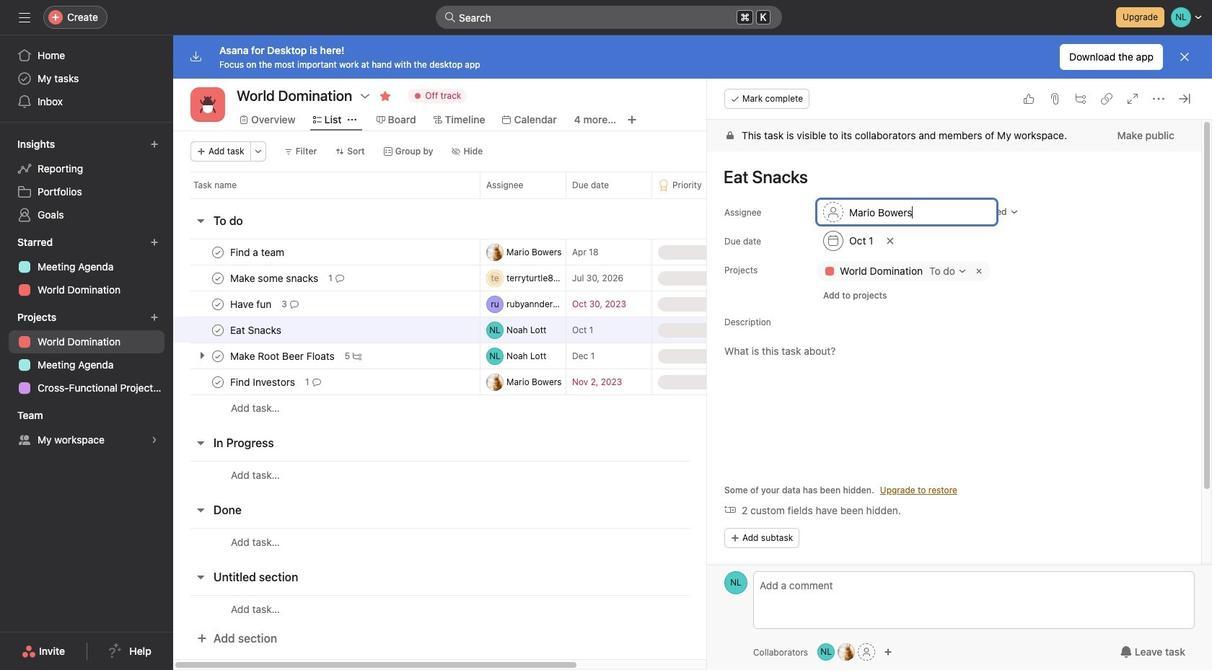 Task type: locate. For each thing, give the bounding box(es) containing it.
0 vertical spatial collapse task list for this group image
[[195, 215, 206, 227]]

add subtask image
[[1075, 93, 1087, 105]]

1 comment image up have fun cell
[[335, 274, 344, 282]]

1 comment image for task name text box in the find investors cell
[[312, 378, 321, 386]]

insights element
[[0, 131, 173, 229]]

show options image
[[360, 90, 371, 102]]

1 mark complete image from the top
[[209, 244, 227, 261]]

task name text field inside make some snacks cell
[[227, 271, 323, 285]]

Mark complete checkbox
[[209, 270, 227, 287], [209, 321, 227, 339], [209, 373, 227, 391]]

0 vertical spatial 1 comment image
[[335, 274, 344, 282]]

mark complete checkbox inside have fun cell
[[209, 295, 227, 313]]

2 task name text field from the top
[[227, 375, 300, 389]]

task name text field for mark complete icon related to make some snacks cell
[[227, 271, 323, 285]]

3 mark complete image from the top
[[209, 347, 227, 365]]

mark complete image inside eat snacks cell
[[209, 321, 227, 339]]

mark complete checkbox inside make some snacks cell
[[209, 270, 227, 287]]

new project or portfolio image
[[150, 313, 159, 322]]

task name text field inside find investors cell
[[227, 375, 300, 389]]

0 vertical spatial mark complete checkbox
[[209, 270, 227, 287]]

1 vertical spatial 1 comment image
[[312, 378, 321, 386]]

Noah Lott text field
[[817, 199, 997, 225]]

0 horizontal spatial 1 comment image
[[312, 378, 321, 386]]

row
[[173, 172, 893, 198], [190, 198, 859, 199], [173, 239, 877, 266], [173, 265, 877, 292], [173, 291, 877, 317], [173, 317, 877, 343], [173, 343, 877, 369], [173, 369, 877, 395], [173, 395, 877, 421], [173, 461, 877, 489], [173, 528, 877, 556], [173, 595, 877, 623]]

2 mark complete image from the top
[[209, 321, 227, 339]]

remove assignee image
[[907, 208, 916, 216]]

1 vertical spatial mark complete image
[[209, 321, 227, 339]]

1 comment image inside find investors cell
[[312, 378, 321, 386]]

1 task name text field from the top
[[227, 271, 323, 285]]

Task Name text field
[[714, 160, 1184, 193]]

mark complete checkbox for task name text box in find a team cell
[[209, 244, 227, 261]]

1 comment image down make root beer floats cell
[[312, 378, 321, 386]]

4 task name text field from the top
[[227, 349, 339, 363]]

2 vertical spatial mark complete checkbox
[[209, 347, 227, 365]]

mark complete image
[[209, 270, 227, 287], [209, 321, 227, 339]]

2 add or remove collaborators image from the left
[[838, 644, 855, 661]]

eat snacks cell
[[173, 317, 480, 343]]

mark complete checkbox inside make root beer floats cell
[[209, 347, 227, 365]]

task name text field inside have fun cell
[[227, 297, 276, 311]]

1 comment image for task name text field within the make some snacks cell
[[335, 274, 344, 282]]

main content
[[707, 120, 1201, 653]]

2 vertical spatial collapse task list for this group image
[[195, 504, 206, 516]]

close details image
[[1179, 93, 1191, 105]]

Task name text field
[[227, 245, 289, 259], [227, 375, 300, 389]]

3 task name text field from the top
[[227, 323, 286, 337]]

Task name text field
[[227, 271, 323, 285], [227, 297, 276, 311], [227, 323, 286, 337], [227, 349, 339, 363]]

2 vertical spatial mark complete checkbox
[[209, 373, 227, 391]]

remove image
[[973, 266, 985, 277]]

mark complete checkbox inside find investors cell
[[209, 373, 227, 391]]

0 likes. click to like this task image
[[1023, 93, 1035, 105]]

mark complete image
[[209, 244, 227, 261], [209, 295, 227, 313], [209, 347, 227, 365], [209, 373, 227, 391]]

clear due date image
[[886, 237, 894, 245]]

header to do tree grid
[[173, 239, 877, 421]]

0 vertical spatial mark complete image
[[209, 270, 227, 287]]

add or remove collaborators image
[[818, 644, 835, 661], [838, 644, 855, 661]]

2 mark complete checkbox from the top
[[209, 295, 227, 313]]

1 comment image
[[335, 274, 344, 282], [312, 378, 321, 386]]

Search tasks, projects, and more text field
[[436, 6, 782, 29]]

1 vertical spatial mark complete checkbox
[[209, 295, 227, 313]]

mark complete checkbox inside find a team cell
[[209, 244, 227, 261]]

3 comments image
[[290, 300, 299, 308]]

mark complete image for make some snacks cell
[[209, 270, 227, 287]]

0 horizontal spatial add or remove collaborators image
[[818, 644, 835, 661]]

1 vertical spatial collapse task list for this group image
[[195, 437, 206, 449]]

mark complete image for have fun cell
[[209, 295, 227, 313]]

mark complete checkbox for task name text field in eat snacks cell
[[209, 321, 227, 339]]

0 vertical spatial task name text field
[[227, 245, 289, 259]]

make root beer floats cell
[[173, 343, 480, 369]]

mark complete checkbox for task name text field inside have fun cell
[[209, 295, 227, 313]]

task name text field for find investors cell
[[227, 375, 300, 389]]

None field
[[436, 6, 782, 29]]

projects element
[[0, 305, 173, 403]]

task name text field inside find a team cell
[[227, 245, 289, 259]]

mark complete image inside find a team cell
[[209, 244, 227, 261]]

1 vertical spatial mark complete checkbox
[[209, 321, 227, 339]]

mark complete checkbox inside eat snacks cell
[[209, 321, 227, 339]]

2 collapse task list for this group image from the top
[[195, 437, 206, 449]]

full screen image
[[1127, 93, 1139, 105]]

1 vertical spatial task name text field
[[227, 375, 300, 389]]

task name text field inside eat snacks cell
[[227, 323, 286, 337]]

2 task name text field from the top
[[227, 297, 276, 311]]

Mark complete checkbox
[[209, 244, 227, 261], [209, 295, 227, 313], [209, 347, 227, 365]]

collapse task list for this group image
[[195, 215, 206, 227], [195, 437, 206, 449], [195, 504, 206, 516]]

2 mark complete checkbox from the top
[[209, 321, 227, 339]]

add items to starred image
[[150, 238, 159, 247]]

3 mark complete checkbox from the top
[[209, 373, 227, 391]]

1 add or remove collaborators image from the left
[[818, 644, 835, 661]]

1 comment image inside make some snacks cell
[[335, 274, 344, 282]]

3 mark complete checkbox from the top
[[209, 347, 227, 365]]

mark complete image inside have fun cell
[[209, 295, 227, 313]]

collapse task list for this group image
[[195, 571, 206, 583]]

more actions for this task image
[[1153, 93, 1165, 105]]

1 horizontal spatial 1 comment image
[[335, 274, 344, 282]]

mark complete image inside find investors cell
[[209, 373, 227, 391]]

attachments: add a file to this task, eat snacks image
[[1049, 93, 1061, 105]]

see details, my workspace image
[[150, 436, 159, 444]]

0 vertical spatial mark complete checkbox
[[209, 244, 227, 261]]

1 mark complete checkbox from the top
[[209, 244, 227, 261]]

1 horizontal spatial add or remove collaborators image
[[838, 644, 855, 661]]

add or remove collaborators image
[[884, 648, 893, 657]]

1 mark complete image from the top
[[209, 270, 227, 287]]

find a team cell
[[173, 239, 480, 266]]

1 mark complete checkbox from the top
[[209, 270, 227, 287]]

2 mark complete image from the top
[[209, 295, 227, 313]]

1 task name text field from the top
[[227, 245, 289, 259]]

task name text field for mark complete image in have fun cell
[[227, 297, 276, 311]]

4 mark complete image from the top
[[209, 373, 227, 391]]



Task type: describe. For each thing, give the bounding box(es) containing it.
make some snacks cell
[[173, 265, 480, 292]]

have fun cell
[[173, 291, 480, 317]]

copy task link image
[[1101, 93, 1113, 105]]

dismiss image
[[1179, 51, 1191, 63]]

find investors cell
[[173, 369, 480, 395]]

mark complete checkbox for task name text field within the make some snacks cell
[[209, 270, 227, 287]]

expand subtask list for the task make root beer floats image
[[196, 350, 208, 362]]

mark complete checkbox for task name text box in the find investors cell
[[209, 373, 227, 391]]

task name text field inside make root beer floats cell
[[227, 349, 339, 363]]

starred element
[[0, 229, 173, 305]]

mark complete image for find investors cell
[[209, 373, 227, 391]]

mark complete image for eat snacks cell
[[209, 321, 227, 339]]

teams element
[[0, 403, 173, 455]]

3 collapse task list for this group image from the top
[[195, 504, 206, 516]]

mark complete image inside make root beer floats cell
[[209, 347, 227, 365]]

1 collapse task list for this group image from the top
[[195, 215, 206, 227]]

eat snacks dialog
[[707, 79, 1212, 670]]

tab actions image
[[347, 115, 356, 124]]

hide sidebar image
[[19, 12, 30, 23]]

5 subtasks image
[[353, 352, 362, 360]]

global element
[[0, 35, 173, 122]]

more actions image
[[254, 147, 262, 156]]

mark complete image for find a team cell
[[209, 244, 227, 261]]

bug image
[[199, 96, 216, 113]]

new insights image
[[150, 140, 159, 149]]

task name text field for find a team cell
[[227, 245, 289, 259]]

add tab image
[[626, 114, 638, 126]]

remove from starred image
[[380, 90, 391, 102]]

task name text field for mark complete icon in the eat snacks cell
[[227, 323, 286, 337]]

main content inside the eat snacks dialog
[[707, 120, 1201, 653]]

prominent image
[[444, 12, 456, 23]]

open user profile image
[[724, 571, 748, 595]]



Task type: vqa. For each thing, say whether or not it's contained in the screenshot.
5 SUBTASKS 'icon'
yes



